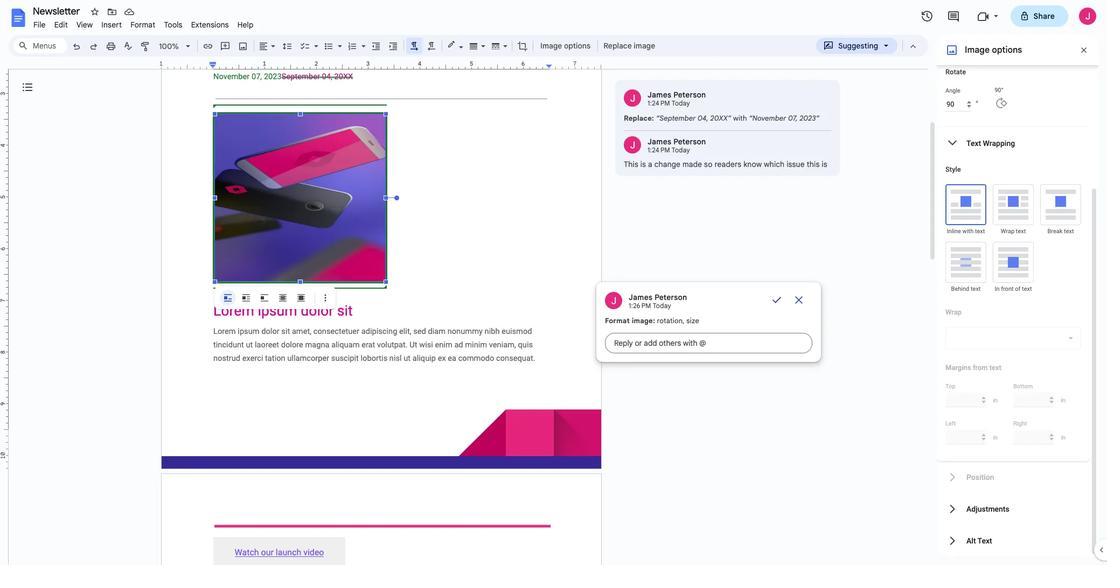 Task type: vqa. For each thing, say whether or not it's contained in the screenshot.
Shape image
no



Task type: describe. For each thing, give the bounding box(es) containing it.
text right the 'inline'
[[975, 228, 985, 235]]

inline with text
[[947, 228, 985, 235]]

1 vertical spatial peterson
[[674, 137, 706, 147]]

replace: "september 04, 20xx" with "november 07, 2023"
[[624, 114, 820, 123]]

file
[[33, 20, 46, 30]]

in for right
[[1061, 434, 1066, 441]]

Wrap text radio
[[993, 184, 1034, 225]]

extensions
[[191, 20, 229, 30]]

Break text radio
[[256, 290, 273, 306]]

alt text tab
[[937, 525, 1090, 557]]

tools menu item
[[160, 18, 187, 31]]

edit
[[54, 20, 68, 30]]

Wrap text radio
[[238, 290, 254, 306]]

margins from text
[[946, 364, 1002, 372]]

07,
[[788, 114, 798, 123]]

peterson for with
[[674, 90, 706, 100]]

1 james peterson 1:24 pm today from the top
[[648, 90, 706, 107]]

image:
[[632, 316, 655, 325]]

today for replace:
[[672, 99, 690, 107]]

help menu item
[[233, 18, 258, 31]]

rotate
[[946, 68, 966, 76]]

tools
[[164, 20, 182, 30]]

today for format image:
[[653, 302, 671, 310]]

top
[[946, 383, 956, 390]]

replace:
[[624, 114, 654, 123]]

Zoom field
[[155, 38, 195, 54]]

right
[[1014, 420, 1027, 427]]

image
[[634, 41, 655, 51]]

In front of text radio
[[293, 290, 309, 306]]

2 is from the left
[[822, 159, 828, 169]]

from
[[973, 364, 988, 372]]

bottom margin image
[[0, 427, 8, 468]]

Bottom margin, measured in inches. Value must be between 0 and 22 text field
[[1014, 393, 1054, 407]]

alt text
[[967, 536, 992, 545]]

replace image button
[[600, 38, 658, 54]]

so
[[704, 159, 713, 169]]

readers
[[715, 159, 742, 169]]

view menu item
[[72, 18, 97, 31]]

replace image
[[604, 41, 655, 51]]

mode and view toolbar
[[816, 35, 922, 57]]

1 is from the left
[[641, 159, 646, 169]]

wrap for wrap text
[[1001, 228, 1015, 235]]

position tab
[[937, 461, 1090, 493]]

edit menu item
[[50, 18, 72, 31]]

behind text
[[951, 286, 981, 293]]

image options inside "section"
[[965, 45, 1022, 56]]

james for replace:
[[648, 90, 672, 100]]

2 james peterson 1:24 pm today from the top
[[648, 137, 706, 154]]

insert menu item
[[97, 18, 126, 31]]

2023"
[[800, 114, 820, 123]]

option group inside image options application
[[220, 290, 309, 306]]

file menu item
[[29, 18, 50, 31]]

wrap text
[[1001, 228, 1026, 235]]

size
[[687, 316, 699, 325]]

know
[[744, 159, 762, 169]]

right margin image
[[546, 61, 601, 69]]

1 vertical spatial james
[[648, 137, 672, 147]]

text right from
[[990, 364, 1002, 372]]

image inside "image options" "section"
[[965, 45, 990, 56]]

this
[[624, 159, 638, 169]]

options inside "image options" button
[[564, 41, 591, 51]]

suggesting
[[838, 41, 878, 51]]

adjustments tab
[[937, 493, 1090, 525]]

share button
[[1011, 5, 1069, 27]]

menu bar inside "menu bar" banner
[[29, 14, 258, 32]]

break
[[1048, 228, 1063, 235]]

Top margin, measured in inches. Value must be between 0 and 22 text field
[[946, 393, 986, 407]]

style
[[946, 165, 961, 174]]

text right of
[[1022, 286, 1032, 293]]

image options inside button
[[540, 41, 591, 51]]

04,
[[698, 114, 709, 123]]

format image: rotation, size
[[605, 316, 699, 325]]

front
[[1001, 286, 1014, 293]]



Task type: locate. For each thing, give the bounding box(es) containing it.
format left image:
[[605, 316, 630, 325]]

today
[[672, 99, 690, 107], [672, 146, 690, 154], [653, 302, 671, 310]]

peterson for format image: rotation, size
[[655, 293, 687, 302]]

image options up the right margin image
[[540, 41, 591, 51]]

0 vertical spatial james peterson 1:24 pm today
[[648, 90, 706, 107]]

1 horizontal spatial format
[[605, 316, 630, 325]]

left
[[946, 420, 956, 427]]

image
[[540, 41, 562, 51], [965, 45, 990, 56]]

james peterson 1:26 pm today
[[629, 293, 687, 310]]

options up the right margin image
[[564, 41, 591, 51]]

1 vertical spatial today
[[672, 146, 690, 154]]

°
[[976, 99, 979, 109]]

is left a
[[641, 159, 646, 169]]

0 horizontal spatial format
[[130, 20, 155, 30]]

james peterson 1:24 pm today up "september at the right of the page
[[648, 90, 706, 107]]

menu bar
[[29, 14, 258, 32]]

0 horizontal spatial is
[[641, 159, 646, 169]]

2 1:24 pm from the top
[[648, 146, 670, 154]]

share
[[1034, 11, 1055, 21]]

In line radio
[[220, 290, 236, 306]]

text right alt
[[978, 536, 992, 545]]

text inside tab
[[978, 536, 992, 545]]

0 vertical spatial james
[[648, 90, 672, 100]]

1 horizontal spatial with
[[963, 228, 974, 235]]

image options button
[[536, 38, 595, 54]]

0 vertical spatial with
[[733, 114, 747, 123]]

bottom
[[1014, 383, 1033, 390]]

help
[[238, 20, 254, 30]]

text wrapping tab
[[937, 127, 1090, 159]]

james
[[648, 90, 672, 100], [648, 137, 672, 147], [629, 293, 653, 302]]

format for format image: rotation, size
[[605, 316, 630, 325]]

james for format image:
[[629, 293, 653, 302]]

with inside "image options" "section"
[[963, 228, 974, 235]]

james peterson image left 1:26 pm
[[605, 292, 622, 309]]

0 horizontal spatial options
[[564, 41, 591, 51]]

change
[[654, 159, 681, 169]]

1 horizontal spatial wrap
[[1001, 228, 1015, 235]]

Menus field
[[13, 38, 67, 53]]

wrap text options list box
[[946, 327, 1081, 350]]

peterson up 04,
[[674, 90, 706, 100]]

0 horizontal spatial image
[[540, 41, 562, 51]]

inline
[[947, 228, 961, 235]]

behind
[[951, 286, 970, 293]]

insert image image
[[237, 38, 249, 53]]

in for top
[[993, 397, 998, 404]]

1 horizontal spatial is
[[822, 159, 828, 169]]

james inside 'james peterson 1:26 pm today'
[[629, 293, 653, 302]]

1
[[159, 60, 163, 67]]

0 vertical spatial 1:24 pm
[[648, 99, 670, 107]]

insert
[[101, 20, 122, 30]]

margins
[[946, 364, 971, 372]]

1 vertical spatial text
[[978, 536, 992, 545]]

suggesting button
[[816, 38, 898, 54]]

text right behind
[[971, 286, 981, 293]]

text inside tab
[[967, 139, 981, 147]]

Inline with text radio
[[946, 184, 987, 225]]

james peterson image
[[624, 136, 641, 154], [605, 292, 622, 309]]

of
[[1015, 286, 1021, 293]]

james peterson 1:24 pm today
[[648, 90, 706, 107], [648, 137, 706, 154]]

a
[[648, 159, 652, 169]]

1 horizontal spatial behind text radio
[[946, 162, 991, 565]]

1:24 pm
[[648, 99, 670, 107], [648, 146, 670, 154]]

is right this
[[822, 159, 828, 169]]

peterson up rotation,
[[655, 293, 687, 302]]

in for bottom
[[1061, 397, 1066, 404]]

in front of text
[[995, 286, 1032, 293]]

0 vertical spatial peterson
[[674, 90, 706, 100]]

1:24 pm up "september at the right of the page
[[648, 99, 670, 107]]

text
[[975, 228, 985, 235], [1016, 228, 1026, 235], [1064, 228, 1074, 235], [971, 286, 981, 293], [1022, 286, 1032, 293], [990, 364, 1002, 372]]

format left tools menu item
[[130, 20, 155, 30]]

Zoom text field
[[156, 39, 182, 54]]

peterson up "made"
[[674, 137, 706, 147]]

in right top margin, measured in inches. value must be between 0 and 22 text box at right bottom
[[993, 397, 998, 404]]

rotation,
[[657, 316, 685, 325]]

with right the 'inline'
[[963, 228, 974, 235]]

left margin image
[[162, 61, 216, 69]]

90°
[[995, 87, 1004, 94]]

Reply field
[[605, 333, 813, 353]]

format inside "menu item"
[[130, 20, 155, 30]]

james peterson image for james peterson 1:26 pm today
[[605, 292, 622, 309]]

alt
[[967, 536, 976, 545]]

issue
[[787, 159, 805, 169]]

text wrapping
[[967, 139, 1015, 147]]

wrapping
[[983, 139, 1015, 147]]

replace
[[604, 41, 632, 51]]

this is a change made so readers know which issue this is
[[624, 159, 828, 169]]

1 vertical spatial james peterson 1:24 pm today
[[648, 137, 706, 154]]

text right break at the top right
[[1064, 228, 1074, 235]]

wrap down wrap text radio
[[1001, 228, 1015, 235]]

text down wrap text radio
[[1016, 228, 1026, 235]]

extensions menu item
[[187, 18, 233, 31]]

option group
[[220, 290, 309, 306]]

Rename text field
[[29, 4, 86, 17]]

0 vertical spatial today
[[672, 99, 690, 107]]

wrap text options image
[[1065, 332, 1078, 345]]

toolbar
[[217, 290, 334, 306]]

1 vertical spatial wrap
[[946, 308, 962, 316]]

james up change
[[648, 137, 672, 147]]

is
[[641, 159, 646, 169], [822, 159, 828, 169]]

1 vertical spatial james peterson image
[[605, 292, 622, 309]]

in right the right margin, measured in inches. value must be between 0 and 22 text field
[[1061, 434, 1066, 441]]

peterson
[[674, 90, 706, 100], [674, 137, 706, 147], [655, 293, 687, 302]]

1 horizontal spatial james peterson image
[[624, 136, 641, 154]]

In front of text radio
[[993, 242, 1034, 283]]

options inside "image options" "section"
[[992, 45, 1022, 56]]

which
[[764, 159, 785, 169]]

Angle, measured in degrees. Value must be between 0 and 360 text field
[[946, 97, 971, 112]]

james right james peterson icon
[[648, 90, 672, 100]]

angle
[[946, 87, 961, 94]]

2 vertical spatial today
[[653, 302, 671, 310]]

options
[[564, 41, 591, 51], [992, 45, 1022, 56]]

0 vertical spatial format
[[130, 20, 155, 30]]

0 horizontal spatial behind text radio
[[275, 290, 291, 306]]

image up the right margin image
[[540, 41, 562, 51]]

2 vertical spatial james
[[629, 293, 653, 302]]

1 horizontal spatial options
[[992, 45, 1022, 56]]

peterson inside 'james peterson 1:26 pm today'
[[655, 293, 687, 302]]

position
[[967, 473, 995, 481]]

james peterson image for james peterson 1:24 pm today
[[624, 136, 641, 154]]

today inside 'james peterson 1:26 pm today'
[[653, 302, 671, 310]]

break text
[[1048, 228, 1074, 235]]

in
[[993, 397, 998, 404], [1061, 397, 1066, 404], [993, 434, 998, 441], [1061, 434, 1066, 441]]

Left margin, measured in inches. Value must be between 0 and 22 text field
[[946, 430, 986, 445]]

today up "september at the right of the page
[[672, 99, 690, 107]]

Break text radio
[[1041, 184, 1081, 225]]

1 vertical spatial format
[[605, 316, 630, 325]]

image up rotate
[[965, 45, 990, 56]]

menu bar banner
[[0, 0, 1107, 565]]

adjustments
[[967, 505, 1010, 513]]

2 vertical spatial peterson
[[655, 293, 687, 302]]

1 horizontal spatial image options
[[965, 45, 1022, 56]]

wrap for wrap
[[946, 308, 962, 316]]

1 vertical spatial with
[[963, 228, 974, 235]]

Right margin, measured in inches. Value must be between 0 and 22 text field
[[1014, 430, 1054, 445]]

"november
[[749, 114, 786, 123]]

"september
[[656, 114, 696, 123]]

menu bar containing file
[[29, 14, 258, 32]]

0 vertical spatial james peterson image
[[624, 136, 641, 154]]

1 1:24 pm from the top
[[648, 99, 670, 107]]

with right 20xx" in the top of the page
[[733, 114, 747, 123]]

wrap
[[1001, 228, 1015, 235], [946, 308, 962, 316]]

this
[[807, 159, 820, 169]]

today up "made"
[[672, 146, 690, 154]]

0 horizontal spatial with
[[733, 114, 747, 123]]

20xx"
[[711, 114, 732, 123]]

image options application
[[0, 0, 1107, 565]]

0 vertical spatial wrap
[[1001, 228, 1015, 235]]

james up image:
[[629, 293, 653, 302]]

image options section
[[937, 0, 1099, 565]]

line & paragraph spacing image
[[281, 38, 293, 53]]

Star checkbox
[[87, 4, 102, 19]]

0 horizontal spatial james peterson image
[[605, 292, 622, 309]]

1:26 pm
[[629, 302, 651, 310]]

border dash image
[[490, 38, 502, 53]]

today up rotation,
[[653, 302, 671, 310]]

view
[[76, 20, 93, 30]]

options up 90°
[[992, 45, 1022, 56]]

0 vertical spatial text
[[967, 139, 981, 147]]

made
[[683, 159, 702, 169]]

Behind text radio
[[946, 162, 991, 565], [275, 290, 291, 306]]

0 horizontal spatial wrap
[[946, 308, 962, 316]]

image options up 90°
[[965, 45, 1022, 56]]

image inside "image options" button
[[540, 41, 562, 51]]

1 horizontal spatial image
[[965, 45, 990, 56]]

in for left
[[993, 434, 998, 441]]

format for format
[[130, 20, 155, 30]]

1 vertical spatial 1:24 pm
[[648, 146, 670, 154]]

in right left margin, measured in inches. value must be between 0 and 22 text box
[[993, 434, 998, 441]]

1:24 pm up change
[[648, 146, 670, 154]]

format menu item
[[126, 18, 160, 31]]

james peterson 1:24 pm today up change
[[648, 137, 706, 154]]

james peterson image up this
[[624, 136, 641, 154]]

with
[[733, 114, 747, 123], [963, 228, 974, 235]]

format
[[130, 20, 155, 30], [605, 316, 630, 325]]

wrap down behind
[[946, 308, 962, 316]]

main toolbar
[[67, 0, 659, 306]]

0 horizontal spatial image options
[[540, 41, 591, 51]]

james peterson image
[[624, 89, 641, 107]]

text
[[967, 139, 981, 147], [978, 536, 992, 545]]

image options
[[540, 41, 591, 51], [965, 45, 1022, 56]]

in
[[995, 286, 1000, 293]]

text left wrapping
[[967, 139, 981, 147]]

in right bottom margin, measured in inches. value must be between 0 and 22 text box
[[1061, 397, 1066, 404]]



